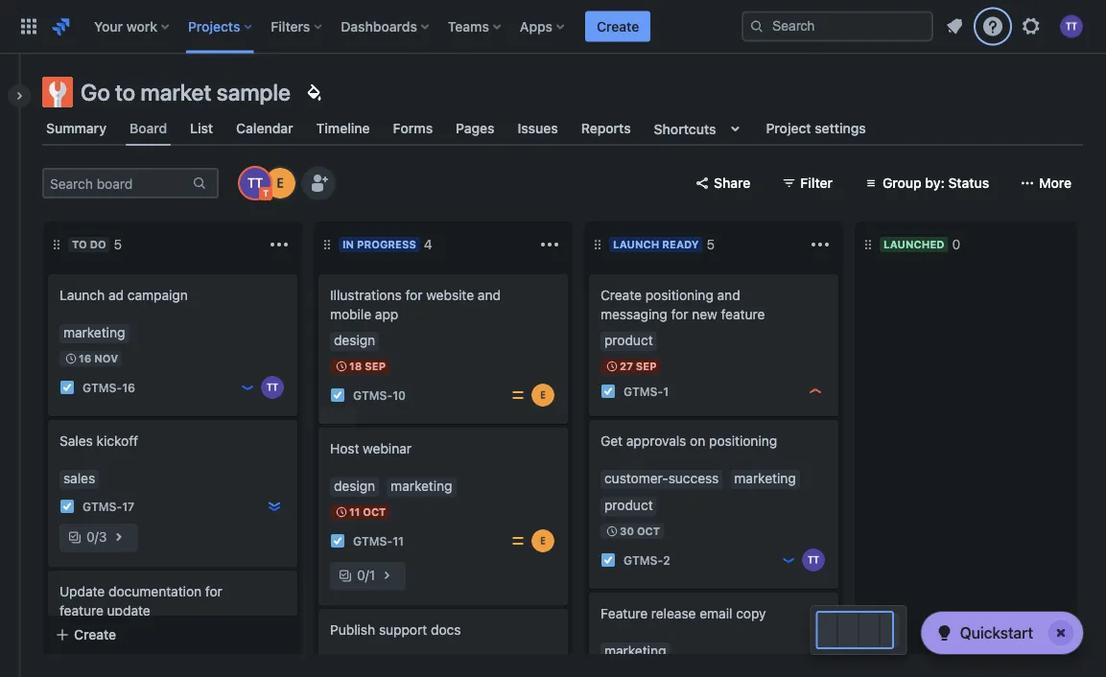 Task type: locate. For each thing, give the bounding box(es) containing it.
sep
[[365, 360, 386, 373], [636, 360, 657, 373]]

1 vertical spatial task image
[[59, 499, 75, 514]]

0 horizontal spatial sep
[[365, 360, 386, 373]]

11 up the gtms-11
[[349, 506, 360, 519]]

0 horizontal spatial column actions menu image
[[538, 233, 561, 256]]

0 horizontal spatial 1
[[369, 568, 375, 583]]

11 october 2023 image
[[334, 505, 349, 520], [334, 505, 349, 520]]

0
[[952, 236, 961, 252], [86, 529, 95, 545], [357, 568, 365, 583]]

create down update
[[74, 627, 116, 643]]

gtms- up 3
[[83, 500, 122, 513]]

group
[[883, 175, 922, 191]]

1 sep from the left
[[365, 360, 386, 373]]

positioning inside create positioning and messaging for new feature
[[645, 287, 714, 303]]

create up messaging
[[601, 287, 642, 303]]

/ for 3
[[95, 529, 99, 545]]

your work
[[94, 18, 157, 34]]

eloisefrancis23 image
[[265, 168, 296, 199]]

/
[[95, 529, 99, 545], [365, 568, 369, 583]]

terry turtle image
[[240, 168, 271, 199]]

1 vertical spatial low image
[[781, 553, 796, 568]]

launch for launch ready 5
[[613, 238, 659, 251]]

and right the website at the left top of the page
[[478, 287, 501, 303]]

0 horizontal spatial terry turtle image
[[261, 376, 284, 399]]

gtms-11
[[353, 534, 404, 548]]

dashboards button
[[335, 11, 436, 42]]

create button down documentation
[[43, 618, 302, 652]]

2 vertical spatial create
[[74, 627, 116, 643]]

appswitcher icon image
[[17, 15, 40, 38]]

0 horizontal spatial launch
[[59, 287, 105, 303]]

positioning up 'new'
[[645, 287, 714, 303]]

task image left gtms-16 link
[[59, 380, 75, 395]]

1 column actions menu image from the left
[[538, 233, 561, 256]]

0 vertical spatial low image
[[240, 380, 255, 395]]

0 horizontal spatial 0
[[86, 529, 95, 545]]

email
[[700, 606, 732, 622]]

1 and from the left
[[478, 287, 501, 303]]

create inside primary element
[[597, 18, 639, 34]]

1 horizontal spatial launch
[[613, 238, 659, 251]]

column actions menu image for illustrations for website and mobile app
[[538, 233, 561, 256]]

0 horizontal spatial 5
[[114, 236, 122, 252]]

1 horizontal spatial sep
[[636, 360, 657, 373]]

5 for to do 5
[[114, 236, 122, 252]]

for right documentation
[[205, 584, 222, 600]]

1 horizontal spatial and
[[717, 287, 740, 303]]

1 vertical spatial 11
[[393, 534, 404, 548]]

low image
[[240, 380, 255, 395], [781, 553, 796, 568]]

medium image
[[510, 533, 526, 549]]

gtms- down 16 nov
[[83, 381, 122, 394]]

1 horizontal spatial /
[[365, 568, 369, 583]]

5 for launch ready 5
[[707, 236, 715, 252]]

gtms- down the 30 oct
[[624, 554, 663, 567]]

1 horizontal spatial 11
[[393, 534, 404, 548]]

0 right launched
[[952, 236, 961, 252]]

0 vertical spatial oct
[[363, 506, 386, 519]]

task
[[325, 409, 350, 423]]

sales
[[59, 433, 93, 449]]

1 vertical spatial 0
[[86, 529, 95, 545]]

2 and from the left
[[717, 287, 740, 303]]

banner containing your work
[[0, 0, 1106, 54]]

27 september 2023 image
[[604, 359, 620, 374], [604, 359, 620, 374]]

5
[[114, 236, 122, 252], [707, 236, 715, 252]]

0 horizontal spatial for
[[205, 584, 222, 600]]

eloisefrancis23 image
[[532, 384, 555, 407], [532, 530, 555, 553]]

2 vertical spatial task image
[[601, 553, 616, 568]]

progress
[[357, 238, 416, 251]]

5 right do
[[114, 236, 122, 252]]

issues
[[518, 120, 558, 136]]

jira image
[[50, 15, 73, 38]]

1 horizontal spatial 5
[[707, 236, 715, 252]]

issues link
[[514, 111, 562, 146]]

0 horizontal spatial oct
[[363, 506, 386, 519]]

1 vertical spatial eloisefrancis23 image
[[532, 530, 555, 553]]

task image left gtms-17 link
[[59, 499, 75, 514]]

teams
[[448, 18, 489, 34]]

1 horizontal spatial 0
[[357, 568, 365, 583]]

1 vertical spatial launch
[[59, 287, 105, 303]]

tab list
[[31, 111, 1095, 146]]

1 horizontal spatial terry turtle image
[[802, 549, 825, 572]]

more button
[[1009, 168, 1083, 199]]

list
[[190, 120, 213, 136]]

0 horizontal spatial low image
[[240, 380, 255, 395]]

projects button
[[182, 11, 259, 42]]

0 left 3
[[86, 529, 95, 545]]

eloisefrancis23 image right medium image
[[532, 530, 555, 553]]

task image left the gtms-1 link
[[601, 384, 616, 399]]

low image for get approvals on positioning
[[781, 553, 796, 568]]

18 september 2023 image
[[334, 359, 349, 374], [334, 359, 349, 374]]

sep right 27
[[636, 360, 657, 373]]

1 vertical spatial feature
[[59, 603, 103, 619]]

set background color image
[[302, 81, 325, 104]]

/ down gtms-11 link at left
[[365, 568, 369, 583]]

2 horizontal spatial for
[[671, 307, 688, 322]]

gtms- down 18 sep
[[353, 389, 393, 402]]

oct for approvals
[[637, 525, 660, 538]]

0 vertical spatial create button
[[585, 11, 651, 42]]

2 column actions menu image from the left
[[809, 233, 832, 256]]

1 vertical spatial 16
[[122, 381, 135, 394]]

launch for launch ad campaign
[[59, 287, 105, 303]]

gtms- down 11 oct
[[353, 534, 393, 548]]

0 / 1
[[357, 568, 375, 583]]

0 vertical spatial launch
[[613, 238, 659, 251]]

launch ready 5
[[613, 236, 715, 252]]

task image
[[59, 380, 75, 395], [59, 499, 75, 514], [601, 553, 616, 568]]

shortcuts
[[654, 121, 716, 136]]

1 5 from the left
[[114, 236, 122, 252]]

16
[[79, 353, 91, 365], [122, 381, 135, 394]]

filter button
[[770, 168, 844, 199]]

1 vertical spatial create
[[601, 287, 642, 303]]

board
[[129, 120, 167, 136]]

/ down gtms-17 link
[[95, 529, 99, 545]]

0 down gtms-11 link at left
[[357, 568, 365, 583]]

0 for 0 / 3
[[86, 529, 95, 545]]

launch left the ready
[[613, 238, 659, 251]]

2 vertical spatial for
[[205, 584, 222, 600]]

banner
[[0, 0, 1106, 54]]

and up 'new'
[[717, 287, 740, 303]]

1 up approvals
[[663, 385, 669, 398]]

1 horizontal spatial for
[[405, 287, 423, 303]]

terry turtle image for launch ad campaign
[[261, 376, 284, 399]]

your profile and settings image
[[1060, 15, 1083, 38]]

0 vertical spatial terry turtle image
[[261, 376, 284, 399]]

0 vertical spatial positioning
[[645, 287, 714, 303]]

1 vertical spatial terry turtle image
[[802, 549, 825, 572]]

sep right 18
[[365, 360, 386, 373]]

create inside create positioning and messaging for new feature
[[601, 287, 642, 303]]

1 horizontal spatial oct
[[637, 525, 660, 538]]

2 5 from the left
[[707, 236, 715, 252]]

create
[[597, 18, 639, 34], [601, 287, 642, 303], [74, 627, 116, 643]]

feature inside create positioning and messaging for new feature
[[721, 307, 765, 322]]

high image
[[808, 384, 823, 399]]

release
[[651, 606, 696, 622]]

16 left nov
[[79, 353, 91, 365]]

approvals
[[626, 433, 686, 449]]

oct
[[363, 506, 386, 519], [637, 525, 660, 538]]

launch ad campaign
[[59, 287, 188, 303]]

task image for get approvals on positioning
[[601, 553, 616, 568]]

2 horizontal spatial 0
[[952, 236, 961, 252]]

create right apps 'popup button'
[[597, 18, 639, 34]]

illustrations
[[330, 287, 402, 303]]

0 horizontal spatial create button
[[43, 618, 302, 652]]

update
[[59, 584, 105, 600]]

11 up publish support docs
[[393, 534, 404, 548]]

gtms- for launch ad campaign
[[83, 381, 122, 394]]

2 sep from the left
[[636, 360, 657, 373]]

5 right the ready
[[707, 236, 715, 252]]

shortcuts button
[[650, 111, 751, 146]]

0 vertical spatial /
[[95, 529, 99, 545]]

1 horizontal spatial create button
[[585, 11, 651, 42]]

task image left gtms-2 link
[[601, 553, 616, 568]]

30
[[620, 525, 634, 538]]

27 sep
[[620, 360, 657, 373]]

notifications image
[[943, 15, 966, 38]]

create button inside primary element
[[585, 11, 651, 42]]

0 vertical spatial create
[[597, 18, 639, 34]]

1 horizontal spatial feature
[[721, 307, 765, 322]]

jira image
[[50, 15, 73, 38]]

launch left ad
[[59, 287, 105, 303]]

1 down gtms-11 link at left
[[369, 568, 375, 583]]

1 horizontal spatial low image
[[781, 553, 796, 568]]

task image up task
[[330, 388, 345, 403]]

launch inside launch ready 5
[[613, 238, 659, 251]]

status
[[948, 175, 989, 191]]

market
[[141, 79, 212, 106]]

30 october 2023 image
[[604, 524, 620, 539], [604, 524, 620, 539]]

to
[[115, 79, 135, 106]]

0 horizontal spatial and
[[478, 287, 501, 303]]

1 horizontal spatial column actions menu image
[[809, 233, 832, 256]]

0 horizontal spatial /
[[95, 529, 99, 545]]

to
[[72, 238, 87, 251]]

0 horizontal spatial feature
[[59, 603, 103, 619]]

1 vertical spatial positioning
[[709, 433, 777, 449]]

task image
[[601, 384, 616, 399], [330, 388, 345, 403], [330, 533, 345, 549]]

to do 5
[[72, 236, 122, 252]]

18 sep
[[349, 360, 386, 373]]

do
[[90, 238, 106, 251]]

feature right 'new'
[[721, 307, 765, 322]]

feature down update
[[59, 603, 103, 619]]

oct up the gtms-11
[[363, 506, 386, 519]]

and inside create positioning and messaging for new feature
[[717, 287, 740, 303]]

2 eloisefrancis23 image from the top
[[532, 530, 555, 553]]

reports link
[[577, 111, 635, 146]]

eloisefrancis23 image for illustrations for website and mobile app
[[532, 384, 555, 407]]

projects
[[188, 18, 240, 34]]

create button right apps 'popup button'
[[585, 11, 651, 42]]

1 vertical spatial /
[[365, 568, 369, 583]]

Search board text field
[[44, 170, 190, 197]]

launch
[[613, 238, 659, 251], [59, 287, 105, 303]]

0 vertical spatial task image
[[59, 380, 75, 395]]

0 vertical spatial for
[[405, 287, 423, 303]]

mobile
[[330, 307, 371, 322]]

timeline
[[316, 120, 370, 136]]

2 vertical spatial 0
[[357, 568, 365, 583]]

oct right 30
[[637, 525, 660, 538]]

1 vertical spatial create button
[[43, 618, 302, 652]]

0 horizontal spatial 11
[[349, 506, 360, 519]]

for
[[405, 287, 423, 303], [671, 307, 688, 322], [205, 584, 222, 600]]

gtms- down the 27 sep
[[624, 385, 663, 398]]

gtms- for illustrations for website and mobile app
[[353, 389, 393, 402]]

gtms-2
[[624, 554, 670, 567]]

16 november 2023 image
[[63, 351, 79, 367], [63, 351, 79, 367]]

0 vertical spatial feature
[[721, 307, 765, 322]]

group by: status
[[883, 175, 989, 191]]

gtms- for get approvals on positioning
[[624, 554, 663, 567]]

11 oct
[[349, 506, 386, 519]]

new
[[692, 307, 717, 322]]

1 eloisefrancis23 image from the top
[[532, 384, 555, 407]]

column actions menu image
[[538, 233, 561, 256], [809, 233, 832, 256]]

for left the website at the left top of the page
[[405, 287, 423, 303]]

1 vertical spatial 1
[[369, 568, 375, 583]]

0 vertical spatial 1
[[663, 385, 669, 398]]

0 vertical spatial 0
[[952, 236, 961, 252]]

by:
[[925, 175, 945, 191]]

eloisefrancis23 image right medium icon on the bottom left of the page
[[532, 384, 555, 407]]

lowest image
[[267, 499, 282, 514]]

column actions menu image
[[268, 233, 291, 256]]

positioning right on
[[709, 433, 777, 449]]

check image
[[933, 622, 956, 645]]

share button
[[683, 168, 762, 199]]

terry turtle image for get approvals on positioning
[[802, 549, 825, 572]]

1 vertical spatial for
[[671, 307, 688, 322]]

for left 'new'
[[671, 307, 688, 322]]

launched
[[884, 238, 945, 251]]

terry turtle image
[[261, 376, 284, 399], [802, 549, 825, 572]]

gtms- for host webinar
[[353, 534, 393, 548]]

16 up kickoff
[[122, 381, 135, 394]]

1 vertical spatial oct
[[637, 525, 660, 538]]

0 horizontal spatial 16
[[79, 353, 91, 365]]

1
[[663, 385, 669, 398], [369, 568, 375, 583]]

0 vertical spatial eloisefrancis23 image
[[532, 384, 555, 407]]

0 vertical spatial 11
[[349, 506, 360, 519]]

apps button
[[514, 11, 572, 42]]

gtms-11 link
[[353, 533, 404, 549]]

0 vertical spatial 16
[[79, 353, 91, 365]]

gtms-10
[[353, 389, 406, 402]]



Task type: describe. For each thing, give the bounding box(es) containing it.
0 for 0 / 1
[[357, 568, 365, 583]]

copy
[[736, 606, 766, 622]]

task image left gtms-11 link at left
[[330, 533, 345, 549]]

primary element
[[12, 0, 742, 53]]

settings image
[[1020, 15, 1043, 38]]

publish
[[330, 622, 375, 638]]

pages
[[456, 120, 495, 136]]

your work button
[[88, 11, 177, 42]]

calendar link
[[232, 111, 297, 146]]

for inside update documentation for feature update
[[205, 584, 222, 600]]

feature inside update documentation for feature update
[[59, 603, 103, 619]]

1 horizontal spatial 16
[[122, 381, 135, 394]]

get approvals on positioning
[[601, 433, 777, 449]]

get
[[601, 433, 623, 449]]

tab list containing board
[[31, 111, 1095, 146]]

feature
[[601, 606, 648, 622]]

go
[[81, 79, 110, 106]]

share
[[714, 175, 751, 191]]

low image for launch ad campaign
[[240, 380, 255, 395]]

in progress 4
[[343, 236, 432, 252]]

help image
[[981, 15, 1005, 38]]

filters button
[[265, 11, 329, 42]]

app
[[375, 307, 398, 322]]

sep for for
[[636, 360, 657, 373]]

30 oct
[[620, 525, 660, 538]]

dismiss quickstart image
[[1046, 618, 1076, 649]]

sample
[[217, 79, 291, 106]]

quickstart button
[[922, 612, 1083, 654]]

for inside the illustrations for website and mobile app
[[405, 287, 423, 303]]

gtms-17
[[83, 500, 135, 513]]

apps
[[520, 18, 553, 34]]

filter
[[801, 175, 833, 191]]

update
[[107, 603, 150, 619]]

messaging
[[601, 307, 668, 322]]

create positioning and messaging for new feature
[[601, 287, 765, 322]]

17
[[122, 500, 135, 513]]

10
[[393, 389, 406, 402]]

gtms-17 link
[[83, 498, 135, 515]]

forms link
[[389, 111, 437, 146]]

docs
[[431, 622, 461, 638]]

calendar
[[236, 120, 293, 136]]

ready
[[662, 238, 699, 251]]

work
[[126, 18, 157, 34]]

summary
[[46, 120, 106, 136]]

quickstart
[[960, 624, 1033, 642]]

illustrations for website and mobile app
[[330, 287, 501, 322]]

4
[[424, 236, 432, 252]]

timeline link
[[312, 111, 374, 146]]

task image for host webinar
[[330, 388, 345, 403]]

1 horizontal spatial 1
[[663, 385, 669, 398]]

gtms- for create positioning and messaging for new feature
[[624, 385, 663, 398]]

kickoff
[[96, 433, 138, 449]]

list link
[[186, 111, 217, 146]]

and inside the illustrations for website and mobile app
[[478, 287, 501, 303]]

oct for webinar
[[363, 506, 386, 519]]

reports
[[581, 120, 631, 136]]

search image
[[749, 19, 765, 34]]

18
[[349, 360, 362, 373]]

feature release email copy
[[601, 606, 766, 622]]

project settings
[[766, 120, 866, 136]]

filters
[[271, 18, 310, 34]]

more
[[1039, 175, 1072, 191]]

settings
[[815, 120, 866, 136]]

/ for 1
[[365, 568, 369, 583]]

sep for mobile
[[365, 360, 386, 373]]

summary link
[[42, 111, 110, 146]]

sidebar navigation image
[[0, 77, 42, 115]]

gtms-10 link
[[353, 387, 406, 404]]

for inside create positioning and messaging for new feature
[[671, 307, 688, 322]]

task image for launch ad campaign
[[59, 380, 75, 395]]

gtms-16
[[83, 381, 135, 394]]

forms
[[393, 120, 433, 136]]

launched 0
[[884, 236, 961, 252]]

Search field
[[742, 11, 934, 42]]

go to market sample
[[81, 79, 291, 106]]

add people image
[[307, 172, 330, 195]]

your
[[94, 18, 123, 34]]

pages link
[[452, 111, 498, 146]]

task image for get approvals on positioning
[[601, 384, 616, 399]]

publish support docs
[[330, 622, 461, 638]]

2
[[663, 554, 670, 567]]

on
[[690, 433, 705, 449]]

update documentation for feature update
[[59, 584, 222, 619]]

project
[[766, 120, 811, 136]]

task tooltip
[[319, 407, 356, 426]]

column actions menu image for create positioning and messaging for new feature
[[809, 233, 832, 256]]

eloisefrancis23 image for host webinar
[[532, 530, 555, 553]]

support
[[379, 622, 427, 638]]

project settings link
[[762, 111, 870, 146]]

nov
[[94, 353, 118, 365]]

medium image
[[510, 388, 526, 403]]

host webinar
[[330, 441, 412, 457]]

ad
[[108, 287, 124, 303]]

gtms-1
[[624, 385, 669, 398]]

host
[[330, 441, 359, 457]]

teams button
[[442, 11, 508, 42]]

gtms-2 link
[[624, 552, 670, 569]]

0 / 3
[[86, 529, 107, 545]]

website
[[426, 287, 474, 303]]

campaign
[[127, 287, 188, 303]]



Task type: vqa. For each thing, say whether or not it's contained in the screenshot.
Issue type: Sub-task ICON associated with Priority: Medium image
no



